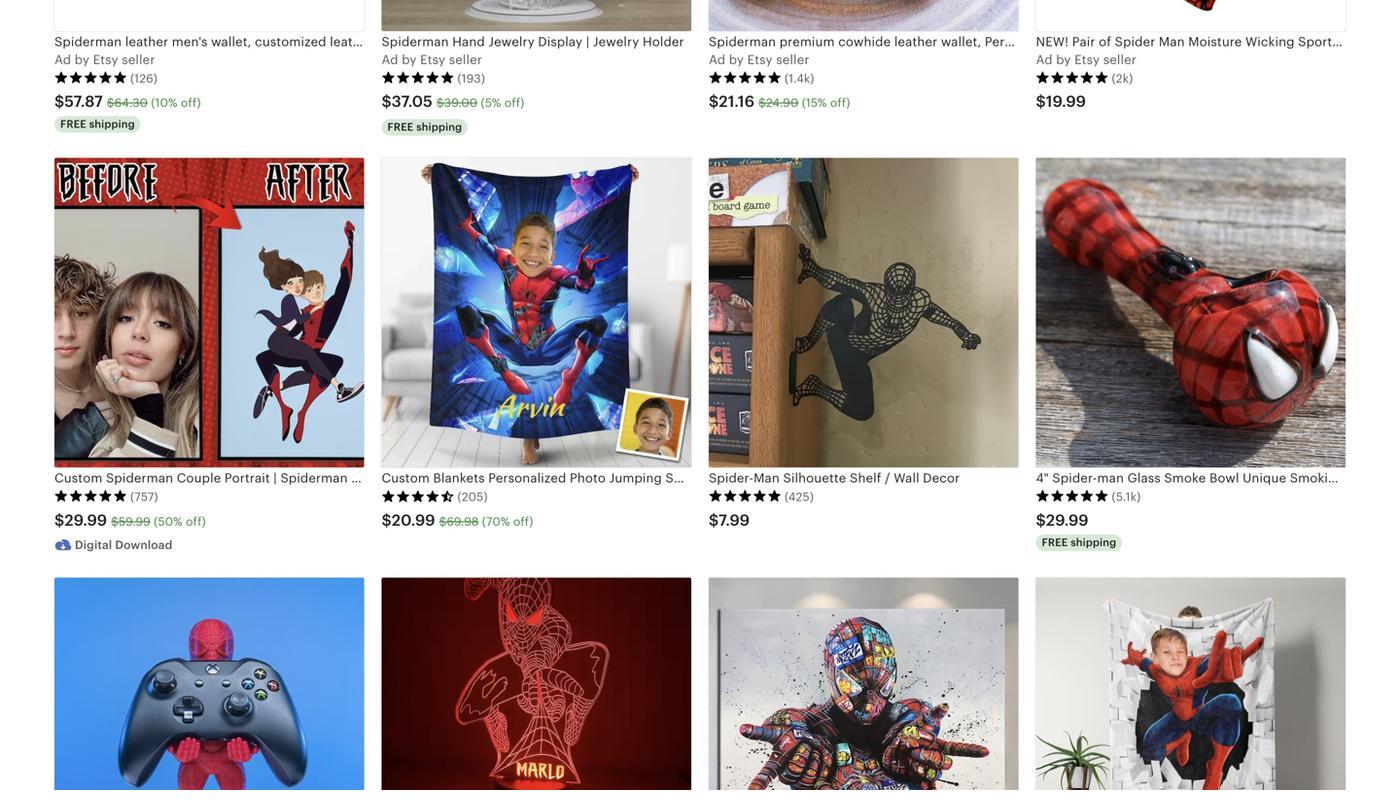 Task type: describe. For each thing, give the bounding box(es) containing it.
sports
[[1298, 35, 1339, 49]]

37.05
[[392, 93, 433, 111]]

pair
[[1072, 35, 1095, 49]]

69.98
[[447, 515, 479, 528]]

free shipping
[[388, 121, 462, 133]]

custom spiderman couple portrait | spiderman valentine's day gift | custom spiderman illustration | spiderman fan art | superhero poster image
[[54, 158, 364, 468]]

0 horizontal spatial man
[[754, 471, 780, 486]]

blanket
[[795, 471, 840, 486]]

off) for 57.87
[[181, 96, 201, 110]]

spiderman hand jewelry display | jewelry holder a d b y etsy seller
[[382, 35, 684, 67]]

3 d from the left
[[717, 52, 726, 67]]

a inside spiderman hand jewelry display | jewelry holder a d b y etsy seller
[[382, 52, 390, 67]]

59.99
[[119, 515, 151, 528]]

5 out of 5 stars image for (126)
[[54, 71, 127, 85]]

1 jewelry from the left
[[489, 35, 535, 49]]

(5.1k)
[[1112, 491, 1141, 504]]

$ 29.99 free shipping
[[1036, 512, 1117, 549]]

(15%
[[802, 96, 827, 110]]

y inside spiderman hand jewelry display | jewelry holder a d b y etsy seller
[[410, 52, 417, 67]]

5 out of 5 stars image for (5.1k)
[[1036, 490, 1109, 503]]

$ 37.05 $ 39.00 (5% off)
[[382, 93, 525, 111]]

personalized spiderman night light, spiderman led night light, child night light, kid room decor, remote control lamp, kid's christmas gift image
[[382, 578, 691, 791]]

of
[[1099, 35, 1112, 49]]

spiderman hand jewelry display | jewelry holder image
[[382, 0, 691, 31]]

$ inside $ 21.16 $ 24.90 (15% off)
[[759, 96, 766, 110]]

digital download
[[75, 539, 173, 552]]

hand
[[452, 35, 485, 49]]

(193)
[[458, 72, 485, 85]]

custom
[[382, 471, 430, 486]]

display
[[538, 35, 583, 49]]

new! pair of spider man moisture wicking sports arm sleeves - customize your sleeve image
[[1036, 0, 1346, 31]]

20.99
[[392, 512, 435, 529]]

custom blankets personalized photo jumping spider boy spinning blanket
[[382, 471, 840, 486]]

spinning
[[736, 471, 791, 486]]

blankets
[[433, 471, 485, 486]]

photo
[[570, 471, 606, 486]]

3 etsy from the left
[[747, 52, 773, 67]]

$ inside $ 29.99 $ 59.99 (50% off)
[[111, 515, 119, 528]]

1 b from the left
[[75, 52, 83, 67]]

etsy inside new! pair of spider man moisture wicking sports arm sleev a d b y etsy seller
[[1075, 52, 1100, 67]]

5 out of 5 stars image for (425)
[[709, 490, 782, 503]]

b inside new! pair of spider man moisture wicking sports arm sleev a d b y etsy seller
[[1056, 52, 1064, 67]]

spider inside new! pair of spider man moisture wicking sports arm sleev a d b y etsy seller
[[1115, 35, 1156, 49]]

seller inside spiderman hand jewelry display | jewelry holder a d b y etsy seller
[[449, 52, 482, 67]]

(5%
[[481, 96, 501, 110]]

spider-
[[709, 471, 754, 486]]

1 y from the left
[[83, 52, 89, 67]]

y inside new! pair of spider man moisture wicking sports arm sleev a d b y etsy seller
[[1064, 52, 1071, 67]]

(205)
[[458, 491, 488, 504]]

free inside $ 57.87 $ 64.30 (10% off) free shipping
[[60, 118, 86, 130]]

off) for 37.05
[[504, 96, 525, 110]]

boy
[[710, 471, 733, 486]]

29.99 for $ 29.99 free shipping
[[1046, 512, 1089, 529]]

(50%
[[154, 515, 183, 528]]

21.16
[[719, 93, 755, 111]]

$ inside $ 20.99 $ 69.98 (70% off)
[[439, 515, 447, 528]]

man inside new! pair of spider man moisture wicking sports arm sleev a d b y etsy seller
[[1159, 35, 1185, 49]]

sleev
[[1371, 35, 1400, 49]]

3 y from the left
[[737, 52, 744, 67]]

a d b y etsy seller for 57.87
[[54, 52, 155, 67]]

a inside new! pair of spider man moisture wicking sports arm sleev a d b y etsy seller
[[1036, 52, 1045, 67]]

(425)
[[785, 491, 814, 504]]

|
[[586, 35, 590, 49]]

free inside the $ 29.99 free shipping
[[1042, 537, 1068, 549]]



Task type: locate. For each thing, give the bounding box(es) containing it.
1 horizontal spatial man
[[1159, 35, 1185, 49]]

(70%
[[482, 515, 510, 528]]

5 out of 5 stars image up $ 29.99 $ 59.99 (50% off)
[[54, 490, 127, 503]]

d down spiderman on the top left of page
[[390, 52, 398, 67]]

etsy inside spiderman hand jewelry display | jewelry holder a d b y etsy seller
[[420, 52, 446, 67]]

2 horizontal spatial free
[[1042, 537, 1068, 549]]

off) right (70%
[[513, 515, 533, 528]]

a down spiderman on the top left of page
[[382, 52, 390, 67]]

0 horizontal spatial free
[[60, 118, 86, 130]]

wall
[[894, 471, 920, 486]]

spider
[[1115, 35, 1156, 49], [666, 471, 706, 486]]

d inside new! pair of spider man moisture wicking sports arm sleev a d b y etsy seller
[[1045, 52, 1053, 67]]

4 etsy from the left
[[1075, 52, 1100, 67]]

$ inside the $ 29.99 free shipping
[[1036, 512, 1046, 529]]

d up 21.16
[[717, 52, 726, 67]]

$ 57.87 $ 64.30 (10% off) free shipping
[[54, 93, 201, 130]]

0 horizontal spatial spider
[[666, 471, 706, 486]]

off) for 29.99
[[186, 515, 206, 528]]

spider-man silhouette shelf / wall decor
[[709, 471, 960, 486]]

a up $ 21.16 $ 24.90 (15% off)
[[709, 52, 718, 67]]

jumping
[[609, 471, 662, 486]]

0 vertical spatial spider
[[1115, 35, 1156, 49]]

personalized
[[488, 471, 566, 486]]

0 horizontal spatial shipping
[[89, 118, 135, 130]]

1 29.99 from the left
[[64, 512, 107, 529]]

4 b from the left
[[1056, 52, 1064, 67]]

b inside spiderman hand jewelry display | jewelry holder a d b y etsy seller
[[402, 52, 410, 67]]

$ 29.99 $ 59.99 (50% off)
[[54, 512, 206, 529]]

1 horizontal spatial shipping
[[416, 121, 462, 133]]

5 out of 5 stars image up the $ 29.99 free shipping
[[1036, 490, 1109, 503]]

a d b y etsy seller for 21.16
[[709, 52, 810, 67]]

1 horizontal spatial spider
[[1115, 35, 1156, 49]]

etsy
[[93, 52, 118, 67], [420, 52, 446, 67], [747, 52, 773, 67], [1075, 52, 1100, 67]]

57.87
[[64, 93, 103, 111]]

jewelry right |
[[593, 35, 639, 49]]

5 out of 5 stars image up 57.87
[[54, 71, 127, 85]]

4.5 out of 5 stars image
[[382, 490, 455, 503]]

off) inside $ 21.16 $ 24.90 (15% off)
[[830, 96, 850, 110]]

5 out of 5 stars image for (2k)
[[1036, 71, 1109, 85]]

jewelry down spiderman hand jewelry display | jewelry holder image
[[489, 35, 535, 49]]

4 y from the left
[[1064, 52, 1071, 67]]

29.99 inside the $ 29.99 free shipping
[[1046, 512, 1089, 529]]

0 vertical spatial man
[[1159, 35, 1185, 49]]

(2k)
[[1112, 72, 1133, 85]]

off) inside $ 57.87 $ 64.30 (10% off) free shipping
[[181, 96, 201, 110]]

5 out of 5 stars image up 21.16
[[709, 71, 782, 85]]

off) inside $ 20.99 $ 69.98 (70% off)
[[513, 515, 533, 528]]

silhouette
[[783, 471, 846, 486]]

5 out of 5 stars image down spider-
[[709, 490, 782, 503]]

1 horizontal spatial free
[[388, 121, 414, 133]]

man right boy
[[754, 471, 780, 486]]

0 horizontal spatial jewelry
[[489, 35, 535, 49]]

1 d from the left
[[63, 52, 71, 67]]

seller
[[122, 52, 155, 67], [449, 52, 482, 67], [776, 52, 810, 67], [1103, 52, 1137, 67]]

2 horizontal spatial shipping
[[1071, 537, 1117, 549]]

shipping down (5.1k)
[[1071, 537, 1117, 549]]

spiderman controller stand | marvel fan gift controller holder | perfect gamer gift image
[[54, 578, 364, 791]]

3 b from the left
[[729, 52, 737, 67]]

new! pair of spider man moisture wicking sports arm sleev a d b y etsy seller
[[1036, 35, 1400, 67]]

$
[[54, 93, 64, 111], [382, 93, 392, 111], [709, 93, 719, 111], [1036, 93, 1046, 111], [107, 96, 114, 110], [436, 96, 444, 110], [759, 96, 766, 110], [54, 512, 64, 529], [382, 512, 392, 529], [709, 512, 719, 529], [1036, 512, 1046, 529], [111, 515, 119, 528], [439, 515, 447, 528]]

24.90
[[766, 96, 799, 110]]

2 jewelry from the left
[[593, 35, 639, 49]]

spider left boy
[[666, 471, 706, 486]]

spider right 'of'
[[1115, 35, 1156, 49]]

etsy up $ 21.16 $ 24.90 (15% off)
[[747, 52, 773, 67]]

2 etsy from the left
[[420, 52, 446, 67]]

spiderman
[[382, 35, 449, 49]]

(1.4k)
[[785, 72, 814, 85]]

custom blankets personalized photo jumping spider boy spinning blanket image
[[382, 158, 691, 468]]

2 b from the left
[[402, 52, 410, 67]]

seller up (126)
[[122, 52, 155, 67]]

off) right (5%
[[504, 96, 525, 110]]

3 a from the left
[[709, 52, 718, 67]]

shelf
[[850, 471, 882, 486]]

decor
[[923, 471, 960, 486]]

off) right (15%
[[830, 96, 850, 110]]

4 seller from the left
[[1103, 52, 1137, 67]]

2 29.99 from the left
[[1046, 512, 1089, 529]]

3 seller from the left
[[776, 52, 810, 67]]

a
[[54, 52, 63, 67], [382, 52, 390, 67], [709, 52, 718, 67], [1036, 52, 1045, 67]]

64.30
[[114, 96, 148, 110]]

$ inside '$ 37.05 $ 39.00 (5% off)'
[[436, 96, 444, 110]]

a down new!
[[1036, 52, 1045, 67]]

1 vertical spatial man
[[754, 471, 780, 486]]

(126)
[[130, 72, 158, 85]]

wicking
[[1246, 35, 1295, 49]]

29.99 for $ 29.99 $ 59.99 (50% off)
[[64, 512, 107, 529]]

shipping inside $ 57.87 $ 64.30 (10% off) free shipping
[[89, 118, 135, 130]]

y
[[83, 52, 89, 67], [410, 52, 417, 67], [737, 52, 744, 67], [1064, 52, 1071, 67]]

b down spiderman on the top left of page
[[402, 52, 410, 67]]

1 a from the left
[[54, 52, 63, 67]]

4 a from the left
[[1036, 52, 1045, 67]]

5 out of 5 stars image for (757)
[[54, 490, 127, 503]]

off) for 21.16
[[830, 96, 850, 110]]

y up 57.87
[[83, 52, 89, 67]]

etsy down spiderman on the top left of page
[[420, 52, 446, 67]]

4 d from the left
[[1045, 52, 1053, 67]]

1 a d b y etsy seller from the left
[[54, 52, 155, 67]]

39.00
[[444, 96, 478, 110]]

off) inside $ 29.99 $ 59.99 (50% off)
[[186, 515, 206, 528]]

5 out of 5 stars image up 37.05
[[382, 71, 455, 85]]

5 out of 5 stars image for (1.4k)
[[709, 71, 782, 85]]

digital
[[75, 539, 112, 552]]

seller up (2k) at top
[[1103, 52, 1137, 67]]

b down new!
[[1056, 52, 1064, 67]]

2 seller from the left
[[449, 52, 482, 67]]

1 horizontal spatial 29.99
[[1046, 512, 1089, 529]]

off) inside '$ 37.05 $ 39.00 (5% off)'
[[504, 96, 525, 110]]

shipping down 64.30
[[89, 118, 135, 130]]

1 horizontal spatial jewelry
[[593, 35, 639, 49]]

$ 21.16 $ 24.90 (15% off)
[[709, 93, 850, 111]]

spiderman premium cowhide leather wallet, personalized superhero handmade wallet, superhero first wallet for kid, christmas wallet for him image
[[709, 0, 1019, 31]]

shipping
[[89, 118, 135, 130], [416, 121, 462, 133], [1071, 537, 1117, 549]]

19.99
[[1046, 93, 1086, 111]]

man down new! pair of spider man moisture wicking sports arm sleeves - customize your sleeve image at right
[[1159, 35, 1185, 49]]

1 etsy from the left
[[93, 52, 118, 67]]

off) for 20.99
[[513, 515, 533, 528]]

shipping inside the $ 29.99 free shipping
[[1071, 537, 1117, 549]]

y down spiderman on the top left of page
[[410, 52, 417, 67]]

shipping down '$ 37.05 $ 39.00 (5% off)' at the left of the page
[[416, 121, 462, 133]]

2 a from the left
[[382, 52, 390, 67]]

a up $ 57.87 $ 64.30 (10% off) free shipping
[[54, 52, 63, 67]]

y up 21.16
[[737, 52, 744, 67]]

seller inside new! pair of spider man moisture wicking sports arm sleev a d b y etsy seller
[[1103, 52, 1137, 67]]

custom face blanket, super hero blanket for children, custom name blanket, best gift for him image
[[1036, 578, 1346, 791]]

7.99
[[719, 512, 750, 529]]

d
[[63, 52, 71, 67], [390, 52, 398, 67], [717, 52, 726, 67], [1045, 52, 1053, 67]]

arm
[[1342, 35, 1368, 49]]

b up 21.16
[[729, 52, 737, 67]]

seller down 'hand'
[[449, 52, 482, 67]]

b
[[75, 52, 83, 67], [402, 52, 410, 67], [729, 52, 737, 67], [1056, 52, 1064, 67]]

$ 7.99
[[709, 512, 750, 529]]

spiderman graffiti canvas art, spiderman graffiti print, modern street art decor, home art gift, rolled canvas or ready to hang canvas image
[[709, 578, 1019, 791]]

2 a d b y etsy seller from the left
[[709, 52, 810, 67]]

y down new!
[[1064, 52, 1071, 67]]

5 out of 5 stars image for (193)
[[382, 71, 455, 85]]

off) right the (10%
[[181, 96, 201, 110]]

1 seller from the left
[[122, 52, 155, 67]]

2 y from the left
[[410, 52, 417, 67]]

a d b y etsy seller up (1.4k)
[[709, 52, 810, 67]]

2 d from the left
[[390, 52, 398, 67]]

d inside spiderman hand jewelry display | jewelry holder a d b y etsy seller
[[390, 52, 398, 67]]

/
[[885, 471, 890, 486]]

29.99
[[64, 512, 107, 529], [1046, 512, 1089, 529]]

off) right (50%
[[186, 515, 206, 528]]

etsy up 57.87
[[93, 52, 118, 67]]

free
[[60, 118, 86, 130], [388, 121, 414, 133], [1042, 537, 1068, 549]]

1 vertical spatial spider
[[666, 471, 706, 486]]

man
[[1159, 35, 1185, 49], [754, 471, 780, 486]]

spider-man silhouette shelf / wall decor image
[[709, 158, 1019, 468]]

1 horizontal spatial a d b y etsy seller
[[709, 52, 810, 67]]

spiderman leather men's wallet, customized leather gift ideas for him, superheroes art wallet, peter parker avenger wallet, gift for him image
[[54, 0, 364, 31]]

d up 57.87
[[63, 52, 71, 67]]

0 horizontal spatial a d b y etsy seller
[[54, 52, 155, 67]]

etsy down pair
[[1075, 52, 1100, 67]]

d down new!
[[1045, 52, 1053, 67]]

(10%
[[151, 96, 178, 110]]

$ 19.99
[[1036, 93, 1086, 111]]

a d b y etsy seller up (126)
[[54, 52, 155, 67]]

4" spider-man glass smoke bowl unique smoking pipes tobacco bowls pipe red spider man handmade collectible gift super hero heavy duty image
[[1036, 158, 1346, 468]]

holder
[[643, 35, 684, 49]]

(757)
[[130, 491, 158, 504]]

moisture
[[1189, 35, 1242, 49]]

off)
[[181, 96, 201, 110], [504, 96, 525, 110], [830, 96, 850, 110], [186, 515, 206, 528], [513, 515, 533, 528]]

b up 57.87
[[75, 52, 83, 67]]

$ 20.99 $ 69.98 (70% off)
[[382, 512, 533, 529]]

5 out of 5 stars image up 19.99
[[1036, 71, 1109, 85]]

jewelry
[[489, 35, 535, 49], [593, 35, 639, 49]]

5 out of 5 stars image
[[54, 71, 127, 85], [382, 71, 455, 85], [709, 71, 782, 85], [1036, 71, 1109, 85], [54, 490, 127, 503], [709, 490, 782, 503], [1036, 490, 1109, 503]]

0 horizontal spatial 29.99
[[64, 512, 107, 529]]

seller up (1.4k)
[[776, 52, 810, 67]]

a d b y etsy seller
[[54, 52, 155, 67], [709, 52, 810, 67]]

download
[[115, 539, 173, 552]]

new!
[[1036, 35, 1069, 49]]



Task type: vqa. For each thing, say whether or not it's contained in the screenshot.
rightmost A D B Y ETSY SELLER
yes



